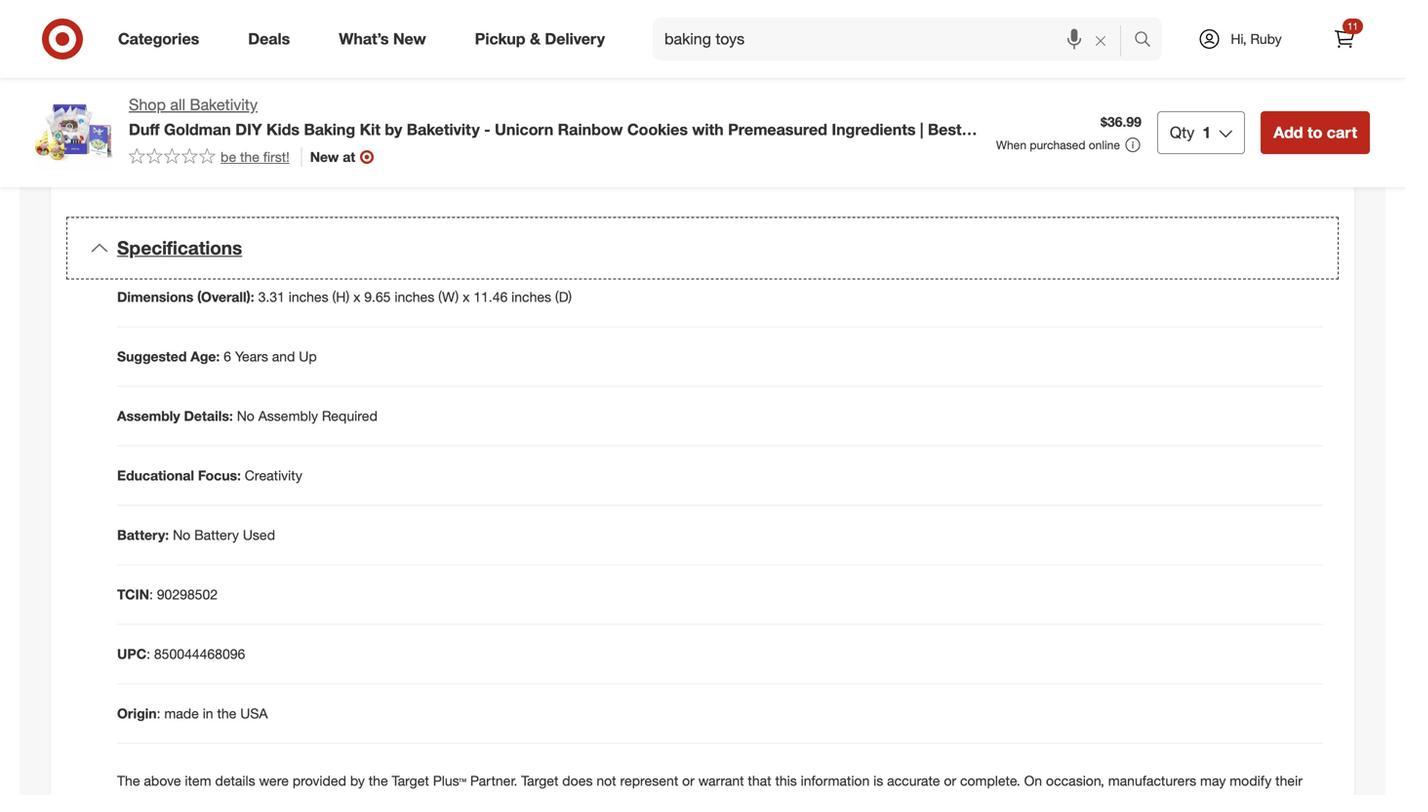 Task type: vqa. For each thing, say whether or not it's contained in the screenshot.
the leftmost the "1"
no



Task type: locate. For each thing, give the bounding box(es) containing it.
in up the along
[[529, 22, 540, 39]]

by
[[484, 69, 499, 86], [385, 120, 402, 139], [350, 773, 365, 790]]

does
[[563, 773, 593, 790]]

bake with our head chef: scan the qr code to bake along with baketivity's head baker as she makes duff's unicorn rainbow cookies step by step. with the help of a real live professional baker and duff's personal recipe, your child will feel like a baking pro.
[[137, 49, 669, 105]]

when purchased online
[[997, 138, 1121, 152]]

1 cookie from the left
[[501, 0, 542, 0]]

2 horizontal spatial to
[[1308, 123, 1323, 142]]

1 horizontal spatial x
[[463, 288, 470, 305]]

as right first!
[[293, 155, 308, 172]]

1 horizontal spatial duff
[[301, 116, 326, 133]]

x right (h) in the left top of the page
[[353, 288, 361, 305]]

the up like
[[567, 69, 587, 86]]

and down easy-
[[239, 2, 262, 20]]

1 horizontal spatial baketivity
[[407, 120, 480, 139]]

baking down help
[[591, 88, 632, 105]]

baking down recipe,
[[390, 116, 430, 133]]

2 vertical spatial with
[[693, 120, 724, 139]]

kids up results
[[257, 135, 282, 152]]

goldman up science
[[330, 116, 386, 133]]

inches left (h) in the left top of the page
[[289, 288, 329, 305]]

3 inches from the left
[[512, 288, 552, 305]]

1 vertical spatial new
[[310, 148, 339, 165]]

0 horizontal spatial or
[[683, 773, 695, 790]]

0 horizontal spatial for
[[461, 155, 477, 172]]

in right made
[[203, 705, 213, 722]]

target
[[392, 773, 429, 790], [521, 773, 559, 790]]

duff up family
[[129, 120, 160, 139]]

kitchen.
[[567, 22, 614, 39]]

add to cart button
[[1262, 111, 1371, 154]]

1 horizontal spatial goldman
[[330, 116, 386, 133]]

origin
[[117, 705, 157, 722]]

1 horizontal spatial target
[[521, 773, 559, 790]]

duff inside shop all baketivity duff goldman diy kids baking kit by baketivity - unicorn rainbow cookies with premeasured ingredients | best family fun activity cookie making kit
[[129, 120, 160, 139]]

0 horizontal spatial assembly
[[117, 407, 180, 425]]

1 vertical spatial baketivity
[[407, 120, 480, 139]]

no right details:
[[237, 407, 255, 425]]

to down gift: on the top left of page
[[286, 135, 298, 152]]

0 vertical spatial in
[[529, 22, 540, 39]]

step inside tools and easy-to-follow instructions: this kids cookie baking set has a cookie cutter, piping tip and bags, gloves, food coloring and step-by-step instructions with colorful pictures, so little bakers master the recipe and build confidence in the kitchen.
[[513, 2, 540, 20]]

for up unicorns,
[[640, 116, 657, 133]]

1 vertical spatial with
[[534, 49, 559, 66]]

a left perfect
[[311, 155, 319, 172]]

food
[[349, 2, 377, 20], [391, 135, 419, 152]]

set down the coloring,
[[439, 155, 457, 172]]

1 horizontal spatial inches
[[395, 288, 435, 305]]

1 horizontal spatial assembly
[[258, 407, 318, 425]]

x right (w)
[[463, 288, 470, 305]]

suggested
[[117, 348, 187, 365]]

their right modify
[[1276, 773, 1303, 790]]

2 horizontal spatial with
[[693, 120, 724, 139]]

1 vertical spatial their
[[228, 792, 255, 796]]

your
[[444, 88, 471, 105]]

rainbow down introduces
[[197, 155, 245, 172]]

0 vertical spatial new
[[393, 29, 426, 48]]

kit up making
[[360, 120, 381, 139]]

kids
[[473, 0, 498, 0], [257, 135, 282, 152], [481, 155, 506, 172]]

1 horizontal spatial cookie
[[650, 0, 690, 0]]

by down personal
[[385, 120, 402, 139]]

so
[[193, 22, 207, 39]]

0 horizontal spatial as
[[175, 69, 189, 86]]

rainbow
[[350, 69, 399, 86], [197, 155, 245, 172]]

1 vertical spatial baker
[[239, 88, 273, 105]]

results
[[249, 155, 290, 172]]

of right world
[[591, 135, 603, 152]]

0 horizontal spatial x
[[353, 288, 361, 305]]

: for tcin
[[149, 586, 153, 603]]

or right accurate
[[944, 773, 957, 790]]

new left at
[[310, 148, 339, 165]]

new up qr in the top of the page
[[393, 29, 426, 48]]

usa
[[240, 705, 268, 722]]

by right provided
[[350, 773, 365, 790]]

and inside the above item details were provided by the target plus™ partner. target does not represent or warrant that this information is accurate or complete. on occasion, manufacturers may modify their items and update their labels.
[[154, 792, 177, 796]]

their
[[1276, 773, 1303, 790], [228, 792, 255, 796]]

ruby
[[1251, 30, 1283, 47]]

1 horizontal spatial with
[[618, 2, 644, 20]]

and down above
[[154, 792, 177, 796]]

0 horizontal spatial rainbow
[[197, 155, 245, 172]]

1 vertical spatial set
[[166, 135, 184, 152]]

no
[[237, 407, 255, 425], [173, 527, 191, 544]]

2 horizontal spatial by
[[484, 69, 499, 86]]

with inside shop all baketivity duff goldman diy kids baking kit by baketivity - unicorn rainbow cookies with premeasured ingredients | best family fun activity cookie making kit
[[693, 120, 724, 139]]

baking
[[546, 0, 587, 0], [591, 88, 632, 105], [390, 116, 430, 133], [370, 155, 411, 172]]

1 vertical spatial as
[[293, 155, 308, 172]]

duff's down the "unicorn"
[[304, 88, 338, 105]]

0 vertical spatial baketivity
[[190, 95, 258, 114]]

of right science
[[376, 135, 388, 152]]

: for upc
[[147, 646, 150, 663]]

: left 90298502
[[149, 586, 153, 603]]

cookie
[[501, 0, 542, 0], [650, 0, 690, 0]]

plus™
[[433, 773, 467, 790]]

inches left (d)
[[512, 288, 552, 305]]

2 horizontal spatial of
[[620, 69, 632, 86]]

the right be
[[240, 148, 260, 165]]

to inside the 'fun educational gift: duff goldman baking kits make fun and rewarding gifts for kids. this set introduces kids to the science of food coloring, the magical world of unicorns, and promises rainbow results as a perfect baking gift set for kids 6+.'
[[286, 135, 298, 152]]

1 vertical spatial :
[[147, 646, 150, 663]]

2 horizontal spatial inches
[[512, 288, 552, 305]]

0 horizontal spatial kit
[[360, 120, 381, 139]]

0 horizontal spatial goldman
[[164, 120, 231, 139]]

0 horizontal spatial target
[[392, 773, 429, 790]]

0 horizontal spatial baker
[[137, 69, 171, 86]]

0 horizontal spatial duff's
[[262, 69, 297, 86]]

the down make
[[479, 135, 499, 152]]

the right & in the top of the page
[[543, 22, 563, 39]]

0 horizontal spatial food
[[349, 2, 377, 20]]

and up gift: on the top left of page
[[277, 88, 300, 105]]

2 assembly from the left
[[258, 407, 318, 425]]

the right provided
[[369, 773, 388, 790]]

be
[[221, 148, 236, 165]]

0 horizontal spatial no
[[173, 527, 191, 544]]

target left does
[[521, 773, 559, 790]]

baker down the bake
[[137, 69, 171, 86]]

1 horizontal spatial rainbow
[[350, 69, 399, 86]]

1 vertical spatial rainbow
[[197, 155, 245, 172]]

with right kids.
[[693, 120, 724, 139]]

0 horizontal spatial inches
[[289, 288, 329, 305]]

0 vertical spatial kids
[[473, 0, 498, 0]]

as inside the 'fun educational gift: duff goldman baking kits make fun and rewarding gifts for kids. this set introduces kids to the science of food coloring, the magical world of unicorns, and promises rainbow results as a perfect baking gift set for kids 6+.'
[[293, 155, 308, 172]]

to inside button
[[1308, 123, 1323, 142]]

colorful
[[647, 2, 693, 20]]

1 horizontal spatial food
[[391, 135, 419, 152]]

upc : 850044468096
[[117, 646, 245, 663]]

0 vertical spatial this
[[443, 0, 469, 0]]

kit left gift
[[388, 139, 409, 158]]

1 horizontal spatial for
[[640, 116, 657, 133]]

1 inches from the left
[[289, 288, 329, 305]]

the
[[117, 773, 140, 790]]

0 vertical spatial set
[[590, 0, 609, 0]]

1 horizontal spatial duff's
[[304, 88, 338, 105]]

1 vertical spatial kids
[[257, 135, 282, 152]]

best
[[928, 120, 962, 139]]

0 horizontal spatial step
[[454, 69, 481, 86]]

&
[[530, 29, 541, 48]]

no left the battery
[[173, 527, 191, 544]]

: left made
[[157, 705, 161, 722]]

family
[[129, 139, 177, 158]]

occasion,
[[1047, 773, 1105, 790]]

head
[[635, 49, 665, 66]]

tcin : 90298502
[[117, 586, 218, 603]]

accurate
[[888, 773, 941, 790]]

of
[[620, 69, 632, 86], [376, 135, 388, 152], [591, 135, 603, 152]]

1 horizontal spatial to
[[447, 49, 459, 66]]

set up promises
[[166, 135, 184, 152]]

fun educational gift: duff goldman baking kits make fun and rewarding gifts for kids. this set introduces kids to the science of food coloring, the magical world of unicorns, and promises rainbow results as a perfect baking gift set for kids 6+.
[[137, 116, 689, 172]]

1 vertical spatial no
[[173, 527, 191, 544]]

goldman inside the 'fun educational gift: duff goldman baking kits make fun and rewarding gifts for kids. this set introduces kids to the science of food coloring, the magical world of unicorns, and promises rainbow results as a perfect baking gift set for kids 6+.'
[[330, 116, 386, 133]]

or left warrant
[[683, 773, 695, 790]]

like
[[556, 88, 577, 105]]

by up child
[[484, 69, 499, 86]]

1 vertical spatial by
[[385, 120, 402, 139]]

pickup & delivery
[[475, 29, 605, 48]]

1 vertical spatial in
[[203, 705, 213, 722]]

this
[[443, 0, 469, 0], [137, 135, 162, 152]]

0 horizontal spatial baketivity
[[190, 95, 258, 114]]

step.
[[503, 69, 532, 86]]

0 vertical spatial rainbow
[[350, 69, 399, 86]]

qty 1
[[1170, 123, 1212, 142]]

baker down makes
[[239, 88, 273, 105]]

deals
[[248, 29, 290, 48]]

food up gift
[[391, 135, 419, 152]]

their down details on the bottom left of page
[[228, 792, 255, 796]]

details:
[[184, 407, 233, 425]]

deals link
[[232, 18, 315, 61]]

2 cookie from the left
[[650, 0, 690, 0]]

cookie up by-
[[501, 0, 542, 0]]

0 horizontal spatial of
[[376, 135, 388, 152]]

baking up instructions
[[546, 0, 587, 0]]

rainbow up personal
[[350, 69, 399, 86]]

with up with
[[534, 49, 559, 66]]

(w)
[[438, 288, 459, 305]]

this down fun
[[137, 135, 162, 152]]

6
[[224, 348, 231, 365]]

of right help
[[620, 69, 632, 86]]

step up & in the top of the page
[[513, 2, 540, 20]]

step up your
[[454, 69, 481, 86]]

diy
[[236, 120, 262, 139]]

what's new link
[[322, 18, 451, 61]]

and left up
[[272, 348, 295, 365]]

0 vertical spatial baker
[[137, 69, 171, 86]]

educational
[[168, 116, 261, 133]]

0 vertical spatial by
[[484, 69, 499, 86]]

baking inside bake with our head chef: scan the qr code to bake along with baketivity's head baker as she makes duff's unicorn rainbow cookies step by step. with the help of a real live professional baker and duff's personal recipe, your child will feel like a baking pro.
[[591, 88, 632, 105]]

categories link
[[102, 18, 224, 61]]

2 horizontal spatial set
[[590, 0, 609, 0]]

add to cart
[[1274, 123, 1358, 142]]

with down has
[[618, 2, 644, 20]]

0 horizontal spatial their
[[228, 792, 255, 796]]

baketivity down your
[[407, 120, 480, 139]]

1 vertical spatial step
[[454, 69, 481, 86]]

1 horizontal spatial new
[[393, 29, 426, 48]]

1 horizontal spatial by
[[385, 120, 402, 139]]

with
[[618, 2, 644, 20], [534, 49, 559, 66], [693, 120, 724, 139]]

creativity
[[245, 467, 303, 484]]

cookie up colorful
[[650, 0, 690, 0]]

to right add
[[1308, 123, 1323, 142]]

1 horizontal spatial in
[[529, 22, 540, 39]]

a left the real
[[636, 69, 643, 86]]

1 vertical spatial duff's
[[304, 88, 338, 105]]

not
[[597, 773, 617, 790]]

0 vertical spatial duff's
[[262, 69, 297, 86]]

assembly down suggested
[[117, 407, 180, 425]]

duff inside the 'fun educational gift: duff goldman baking kits make fun and rewarding gifts for kids. this set introduces kids to the science of food coloring, the magical world of unicorns, and promises rainbow results as a perfect baking gift set for kids 6+.'
[[301, 116, 326, 133]]

1 horizontal spatial step
[[513, 2, 540, 20]]

up
[[299, 348, 317, 365]]

new
[[393, 29, 426, 48], [310, 148, 339, 165]]

world
[[554, 135, 587, 152]]

a right like
[[580, 88, 588, 105]]

will
[[507, 88, 527, 105]]

2 target from the left
[[521, 773, 559, 790]]

duff up cookie
[[301, 116, 326, 133]]

1 horizontal spatial or
[[944, 773, 957, 790]]

0 vertical spatial food
[[349, 2, 377, 20]]

0 vertical spatial with
[[618, 2, 644, 20]]

1 horizontal spatial no
[[237, 407, 255, 425]]

0 horizontal spatial by
[[350, 773, 365, 790]]

0 vertical spatial :
[[149, 586, 153, 603]]

piping
[[178, 2, 216, 20]]

inches left (w)
[[395, 288, 435, 305]]

baker
[[137, 69, 171, 86], [239, 88, 273, 105]]

along
[[496, 49, 530, 66]]

1 horizontal spatial baker
[[239, 88, 273, 105]]

0 horizontal spatial cookie
[[501, 0, 542, 0]]

baketivity
[[190, 95, 258, 114], [407, 120, 480, 139]]

|
[[920, 120, 924, 139]]

target left plus™
[[392, 773, 429, 790]]

x
[[353, 288, 361, 305], [463, 288, 470, 305]]

qty
[[1170, 123, 1195, 142]]

0 horizontal spatial duff
[[129, 120, 160, 139]]

2 vertical spatial by
[[350, 773, 365, 790]]

2 vertical spatial :
[[157, 705, 161, 722]]

master
[[285, 22, 328, 39]]

kids up step-
[[473, 0, 498, 0]]

by inside the above item details were provided by the target plus™ partner. target does not represent or warrant that this information is accurate or complete. on occasion, manufacturers may modify their items and update their labels.
[[350, 773, 365, 790]]

0 horizontal spatial this
[[137, 135, 162, 152]]

assembly up creativity
[[258, 407, 318, 425]]

kids left 6+.
[[481, 155, 506, 172]]

a right has
[[638, 0, 646, 0]]

of inside bake with our head chef: scan the qr code to bake along with baketivity's head baker as she makes duff's unicorn rainbow cookies step by step. with the help of a real live professional baker and duff's personal recipe, your child will feel like a baking pro.
[[620, 69, 632, 86]]

1 vertical spatial food
[[391, 135, 419, 152]]

1 horizontal spatial as
[[293, 155, 308, 172]]

0 vertical spatial no
[[237, 407, 255, 425]]

scan
[[331, 49, 362, 66]]

0 vertical spatial their
[[1276, 773, 1303, 790]]

baketivity up educational
[[190, 95, 258, 114]]

represent
[[620, 773, 679, 790]]

this up step-
[[443, 0, 469, 0]]

pickup
[[475, 29, 526, 48]]

90298502
[[157, 586, 218, 603]]

instructions:
[[337, 0, 440, 0]]

by inside shop all baketivity duff goldman diy kids baking kit by baketivity - unicorn rainbow cookies with premeasured ingredients | best family fun activity cookie making kit
[[385, 120, 402, 139]]

1 vertical spatial this
[[137, 135, 162, 152]]

for down the coloring,
[[461, 155, 477, 172]]

cookies
[[403, 69, 450, 86]]

1 horizontal spatial this
[[443, 0, 469, 0]]

set up instructions
[[590, 0, 609, 0]]

2 vertical spatial set
[[439, 155, 457, 172]]

as left the "she"
[[175, 69, 189, 86]]

: left the 850044468096
[[147, 646, 150, 663]]

to left bake
[[447, 49, 459, 66]]

goldman inside shop all baketivity duff goldman diy kids baking kit by baketivity - unicorn rainbow cookies with premeasured ingredients | best family fun activity cookie making kit
[[164, 120, 231, 139]]

0 vertical spatial step
[[513, 2, 540, 20]]

goldman up fun
[[164, 120, 231, 139]]

fun
[[137, 116, 164, 133]]

0 vertical spatial as
[[175, 69, 189, 86]]

rainbow
[[558, 120, 623, 139]]

rainbow inside the 'fun educational gift: duff goldman baking kits make fun and rewarding gifts for kids. this set introduces kids to the science of food coloring, the magical world of unicorns, and promises rainbow results as a perfect baking gift set for kids 6+.'
[[197, 155, 245, 172]]

or
[[683, 773, 695, 790], [944, 773, 957, 790]]

duff's down head
[[262, 69, 297, 86]]

to-
[[254, 0, 277, 0]]

as inside bake with our head chef: scan the qr code to bake along with baketivity's head baker as she makes duff's unicorn rainbow cookies step by step. with the help of a real live professional baker and duff's personal recipe, your child will feel like a baking pro.
[[175, 69, 189, 86]]

0 horizontal spatial to
[[286, 135, 298, 152]]

recipe,
[[399, 88, 440, 105]]

the left the usa
[[217, 705, 237, 722]]

cart
[[1328, 123, 1358, 142]]

food up 'recipe'
[[349, 2, 377, 20]]

step-
[[461, 2, 493, 20]]

with inside tools and easy-to-follow instructions: this kids cookie baking set has a cookie cutter, piping tip and bags, gloves, food coloring and step-by-step instructions with colorful pictures, so little bakers master the recipe and build confidence in the kitchen.
[[618, 2, 644, 20]]



Task type: describe. For each thing, give the bounding box(es) containing it.
recipe
[[355, 22, 393, 39]]

focus:
[[198, 467, 241, 484]]

baking
[[304, 120, 356, 139]]

2 inches from the left
[[395, 288, 435, 305]]

with
[[176, 49, 210, 66]]

goldman for fun
[[164, 120, 231, 139]]

fun
[[181, 139, 208, 158]]

qr
[[389, 49, 408, 66]]

purchased
[[1030, 138, 1086, 152]]

the above item details were provided by the target plus™ partner. target does not represent or warrant that this information is accurate or complete. on occasion, manufacturers may modify their items and update their labels.
[[117, 773, 1303, 796]]

bake
[[463, 49, 492, 66]]

9.65
[[364, 288, 391, 305]]

2 x from the left
[[463, 288, 470, 305]]

unicorn
[[495, 120, 554, 139]]

warrant
[[699, 773, 744, 790]]

and down coloring on the top of the page
[[397, 22, 420, 39]]

age:
[[191, 348, 220, 365]]

help
[[590, 69, 617, 86]]

baketivity's
[[563, 49, 631, 66]]

this inside the 'fun educational gift: duff goldman baking kits make fun and rewarding gifts for kids. this set introduces kids to the science of food coloring, the magical world of unicorns, and promises rainbow results as a perfect baking gift set for kids 6+.'
[[137, 135, 162, 152]]

child
[[474, 88, 503, 105]]

is
[[874, 773, 884, 790]]

food inside tools and easy-to-follow instructions: this kids cookie baking set has a cookie cutter, piping tip and bags, gloves, food coloring and step-by-step instructions with colorful pictures, so little bakers master the recipe and build confidence in the kitchen.
[[349, 2, 377, 20]]

fun
[[496, 116, 515, 133]]

gift
[[415, 155, 435, 172]]

1 assembly from the left
[[117, 407, 180, 425]]

gift:
[[265, 116, 297, 133]]

educational focus: creativity
[[117, 467, 303, 484]]

details
[[215, 773, 255, 790]]

instructions
[[543, 2, 614, 20]]

What can we help you find? suggestions appear below search field
[[653, 18, 1139, 61]]

1
[[1203, 123, 1212, 142]]

and down kids.
[[666, 135, 689, 152]]

and up build
[[434, 2, 457, 20]]

manufacturers
[[1109, 773, 1197, 790]]

chef:
[[288, 49, 327, 66]]

educational
[[117, 467, 194, 484]]

0 horizontal spatial new
[[310, 148, 339, 165]]

1 target from the left
[[392, 773, 429, 790]]

making
[[329, 139, 383, 158]]

years
[[235, 348, 268, 365]]

with inside bake with our head chef: scan the qr code to bake along with baketivity's head baker as she makes duff's unicorn rainbow cookies step by step. with the help of a real live professional baker and duff's personal recipe, your child will feel like a baking pro.
[[534, 49, 559, 66]]

3.31
[[258, 288, 285, 305]]

the inside the above item details were provided by the target plus™ partner. target does not represent or warrant that this information is accurate or complete. on occasion, manufacturers may modify their items and update their labels.
[[369, 773, 388, 790]]

complete.
[[961, 773, 1021, 790]]

magical
[[502, 135, 550, 152]]

kids inside tools and easy-to-follow instructions: this kids cookie baking set has a cookie cutter, piping tip and bags, gloves, food coloring and step-by-step instructions with colorful pictures, so little bakers master the recipe and build confidence in the kitchen.
[[473, 0, 498, 0]]

by inside bake with our head chef: scan the qr code to bake along with baketivity's head baker as she makes duff's unicorn rainbow cookies step by step. with the help of a real live professional baker and duff's personal recipe, your child will feel like a baking pro.
[[484, 69, 499, 86]]

real
[[647, 69, 669, 86]]

live
[[137, 88, 157, 105]]

and inside bake with our head chef: scan the qr code to bake along with baketivity's head baker as she makes duff's unicorn rainbow cookies step by step. with the help of a real live professional baker and duff's personal recipe, your child will feel like a baking pro.
[[277, 88, 300, 105]]

set inside tools and easy-to-follow instructions: this kids cookie baking set has a cookie cutter, piping tip and bags, gloves, food coloring and step-by-step instructions with colorful pictures, so little bakers master the recipe and build confidence in the kitchen.
[[590, 0, 609, 0]]

1 horizontal spatial of
[[591, 135, 603, 152]]

feel
[[530, 88, 553, 105]]

: for origin
[[157, 705, 161, 722]]

origin : made in the usa
[[117, 705, 268, 722]]

duff for family
[[129, 120, 160, 139]]

(d)
[[555, 288, 572, 305]]

0 horizontal spatial in
[[203, 705, 213, 722]]

what's new
[[339, 29, 426, 48]]

with
[[536, 69, 563, 86]]

easy-
[[217, 0, 254, 0]]

specifications
[[117, 237, 242, 259]]

hi,
[[1231, 30, 1247, 47]]

0 horizontal spatial set
[[166, 135, 184, 152]]

the down gloves,
[[331, 22, 351, 39]]

science
[[325, 135, 372, 152]]

food inside the 'fun educational gift: duff goldman baking kits make fun and rewarding gifts for kids. this set introduces kids to the science of food coloring, the magical world of unicorns, and promises rainbow results as a perfect baking gift set for kids 6+.'
[[391, 135, 419, 152]]

rainbow inside bake with our head chef: scan the qr code to bake along with baketivity's head baker as she makes duff's unicorn rainbow cookies step by step. with the help of a real live professional baker and duff's personal recipe, your child will feel like a baking pro.
[[350, 69, 399, 86]]

baking left gift
[[370, 155, 411, 172]]

this inside tools and easy-to-follow instructions: this kids cookie baking set has a cookie cutter, piping tip and bags, gloves, food coloring and step-by-step instructions with colorful pictures, so little bakers master the recipe and build confidence in the kitchen.
[[443, 0, 469, 0]]

tools
[[137, 0, 181, 0]]

add
[[1274, 123, 1304, 142]]

all
[[170, 95, 186, 114]]

categories
[[118, 29, 199, 48]]

cookie
[[273, 139, 325, 158]]

a inside tools and easy-to-follow instructions: this kids cookie baking set has a cookie cutter, piping tip and bags, gloves, food coloring and step-by-step instructions with colorful pictures, so little bakers master the recipe and build confidence in the kitchen.
[[638, 0, 646, 0]]

step inside bake with our head chef: scan the qr code to bake along with baketivity's head baker as she makes duff's unicorn rainbow cookies step by step. with the help of a real live professional baker and duff's personal recipe, your child will feel like a baking pro.
[[454, 69, 481, 86]]

a inside the 'fun educational gift: duff goldman baking kits make fun and rewarding gifts for kids. this set introduces kids to the science of food coloring, the magical world of unicorns, and promises rainbow results as a perfect baking gift set for kids 6+.'
[[311, 155, 319, 172]]

makes
[[219, 69, 259, 86]]

1 horizontal spatial set
[[439, 155, 457, 172]]

new at
[[310, 148, 356, 165]]

11.46
[[474, 288, 508, 305]]

to inside bake with our head chef: scan the qr code to bake along with baketivity's head baker as she makes duff's unicorn rainbow cookies step by step. with the help of a real live professional baker and duff's personal recipe, your child will feel like a baking pro.
[[447, 49, 459, 66]]

head
[[247, 49, 284, 66]]

goldman for of
[[330, 116, 386, 133]]

labels.
[[259, 792, 298, 796]]

baking inside tools and easy-to-follow instructions: this kids cookie baking set has a cookie cutter, piping tip and bags, gloves, food coloring and step-by-step instructions with colorful pictures, so little bakers master the recipe and build confidence in the kitchen.
[[546, 0, 587, 0]]

delivery
[[545, 29, 605, 48]]

1 vertical spatial for
[[461, 155, 477, 172]]

and up magical
[[519, 116, 542, 133]]

1 horizontal spatial their
[[1276, 773, 1303, 790]]

provided
[[293, 773, 347, 790]]

pickup & delivery link
[[459, 18, 630, 61]]

in inside tools and easy-to-follow instructions: this kids cookie baking set has a cookie cutter, piping tip and bags, gloves, food coloring and step-by-step instructions with colorful pictures, so little bakers master the recipe and build confidence in the kitchen.
[[529, 22, 540, 39]]

1 horizontal spatial kit
[[388, 139, 409, 158]]

modify
[[1230, 773, 1272, 790]]

perfect
[[322, 155, 367, 172]]

first!
[[263, 148, 290, 165]]

the down what's new
[[365, 49, 385, 66]]

duff for science
[[301, 116, 326, 133]]

be the first! link
[[129, 147, 290, 167]]

has
[[613, 0, 635, 0]]

this
[[776, 773, 797, 790]]

11 link
[[1324, 18, 1367, 61]]

bake
[[137, 49, 172, 66]]

above
[[144, 773, 181, 790]]

dimensions (overall): 3.31 inches (h) x 9.65 inches (w) x 11.46 inches (d)
[[117, 288, 572, 305]]

little
[[211, 22, 236, 39]]

2 or from the left
[[944, 773, 957, 790]]

1 or from the left
[[683, 773, 695, 790]]

battery:
[[117, 527, 169, 544]]

the right kids
[[301, 135, 321, 152]]

2 vertical spatial kids
[[481, 155, 506, 172]]

11
[[1348, 20, 1359, 32]]

kids.
[[660, 116, 688, 133]]

0 vertical spatial for
[[640, 116, 657, 133]]

she
[[193, 69, 215, 86]]

shop
[[129, 95, 166, 114]]

were
[[259, 773, 289, 790]]

be the first!
[[221, 148, 290, 165]]

suggested age: 6 years and up
[[117, 348, 317, 365]]

specifications button
[[66, 217, 1339, 280]]

make
[[459, 116, 492, 133]]

850044468096
[[154, 646, 245, 663]]

image of duff goldman diy kids baking kit by baketivity - unicorn rainbow cookies with premeasured ingredients | best family fun activity cookie making kit image
[[35, 94, 113, 172]]

rewarding
[[546, 116, 606, 133]]

1 x from the left
[[353, 288, 361, 305]]



